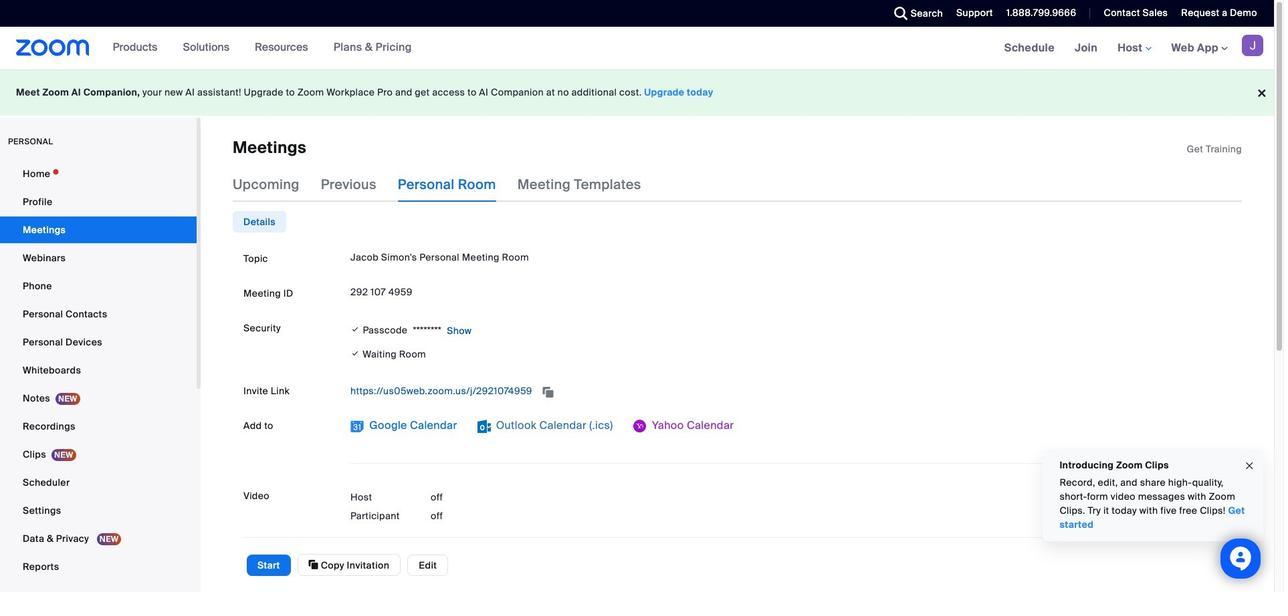 Task type: vqa. For each thing, say whether or not it's contained in the screenshot.
at
no



Task type: describe. For each thing, give the bounding box(es) containing it.
add to yahoo calendar image
[[633, 420, 647, 434]]

meetings navigation
[[995, 27, 1274, 70]]

copy url image
[[542, 388, 555, 397]]

zoom logo image
[[16, 39, 89, 56]]

profile picture image
[[1242, 35, 1264, 56]]

tabs of meeting tab list
[[233, 168, 663, 202]]



Task type: locate. For each thing, give the bounding box(es) containing it.
product information navigation
[[103, 27, 422, 70]]

copy image
[[309, 559, 318, 571]]

tab list
[[233, 212, 286, 233]]

add to outlook calendar (.ics) image
[[477, 420, 491, 434]]

checked image
[[351, 323, 360, 337], [351, 347, 360, 362]]

application
[[1187, 142, 1242, 156]]

close image
[[1244, 459, 1255, 474]]

tab
[[233, 212, 286, 233]]

2 checked image from the top
[[351, 347, 360, 362]]

banner
[[0, 27, 1274, 70]]

add to google calendar image
[[351, 420, 364, 434]]

0 vertical spatial checked image
[[351, 323, 360, 337]]

1 checked image from the top
[[351, 323, 360, 337]]

personal menu menu
[[0, 161, 197, 582]]

1 vertical spatial checked image
[[351, 347, 360, 362]]

footer
[[0, 70, 1274, 116]]



